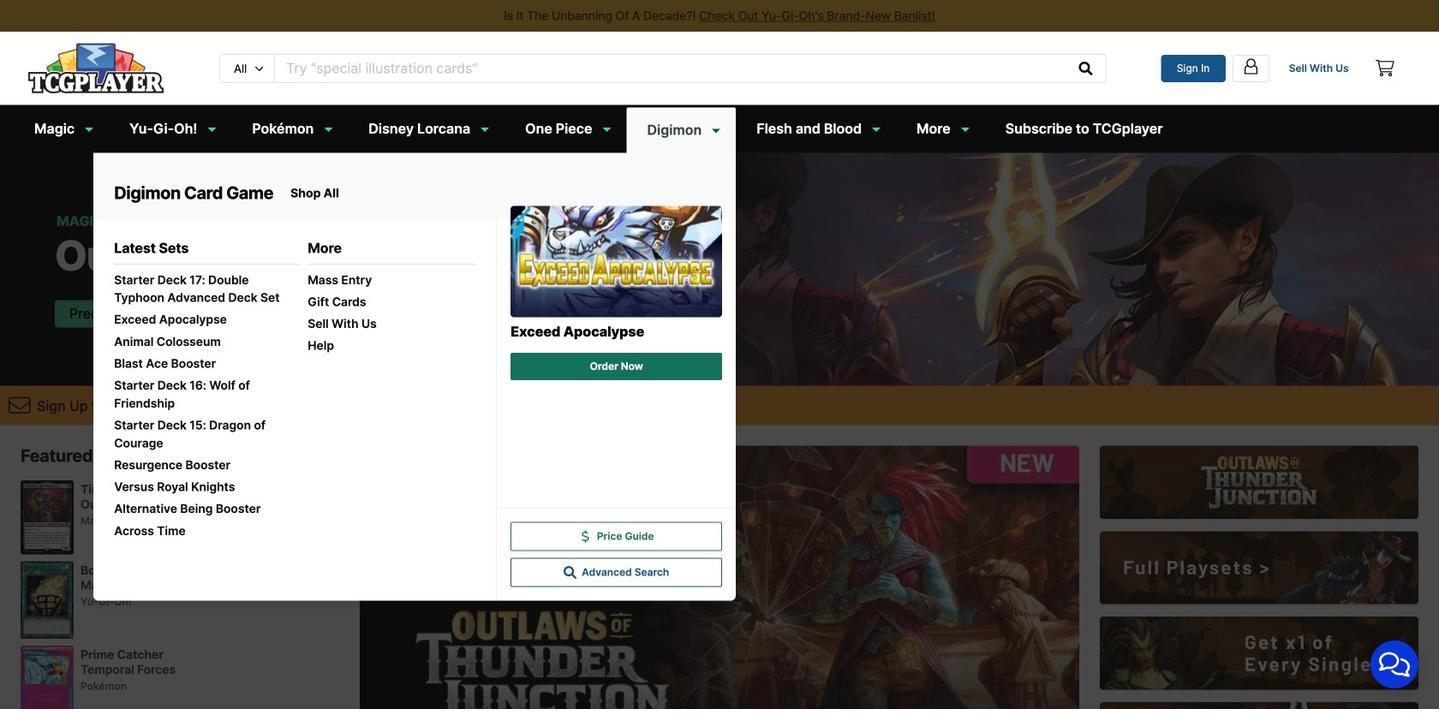 Task type: describe. For each thing, give the bounding box(es) containing it.
go to: digimon exceed apocalypse product listings image
[[511, 206, 723, 318]]

bonfire image
[[21, 562, 74, 639]]

1 outlaws of thunder junction playsets image from the top
[[1101, 446, 1419, 519]]

magnifying glass image
[[564, 567, 577, 579]]

latest sets element
[[114, 272, 299, 541]]

prime catcher image
[[21, 646, 74, 710]]

tinybones, the pickpocket image
[[21, 481, 74, 555]]

caret right image
[[160, 400, 166, 414]]

3 outlaws of thunder junction playsets image from the top
[[1101, 617, 1419, 690]]

2 outlaws of thunder junction playsets image from the top
[[1101, 532, 1419, 605]]



Task type: vqa. For each thing, say whether or not it's contained in the screenshot.
Password password field
no



Task type: locate. For each thing, give the bounding box(es) containing it.
menu inside main navigation navigation
[[94, 193, 736, 601]]

outlaws of thunder junction playsets image
[[1101, 446, 1419, 519], [1101, 532, 1419, 605], [1101, 617, 1419, 690]]

more element
[[308, 272, 476, 355]]

1 vertical spatial outlaws of thunder junction playsets image
[[1101, 532, 1419, 605]]

0 vertical spatial outlaws of thunder junction playsets image
[[1101, 446, 1419, 519]]

menu
[[94, 193, 736, 601]]

tcgplayer.com image
[[27, 43, 165, 94]]

2 vertical spatial outlaws of thunder junction playsets image
[[1101, 617, 1419, 690]]

user icon image
[[1243, 57, 1261, 75]]

application
[[1351, 621, 1440, 710]]

dollar sign image
[[579, 531, 592, 543]]

main navigation navigation
[[0, 0, 1440, 710]]

None text field
[[275, 55, 1067, 82]]

view your shopping cart image
[[1377, 60, 1395, 77]]

envelope image
[[9, 395, 31, 417]]

10 bestselling presold mtg cards from outlaws of thunder junction image
[[360, 446, 1080, 710]]

submit your search image
[[1079, 62, 1093, 75]]



